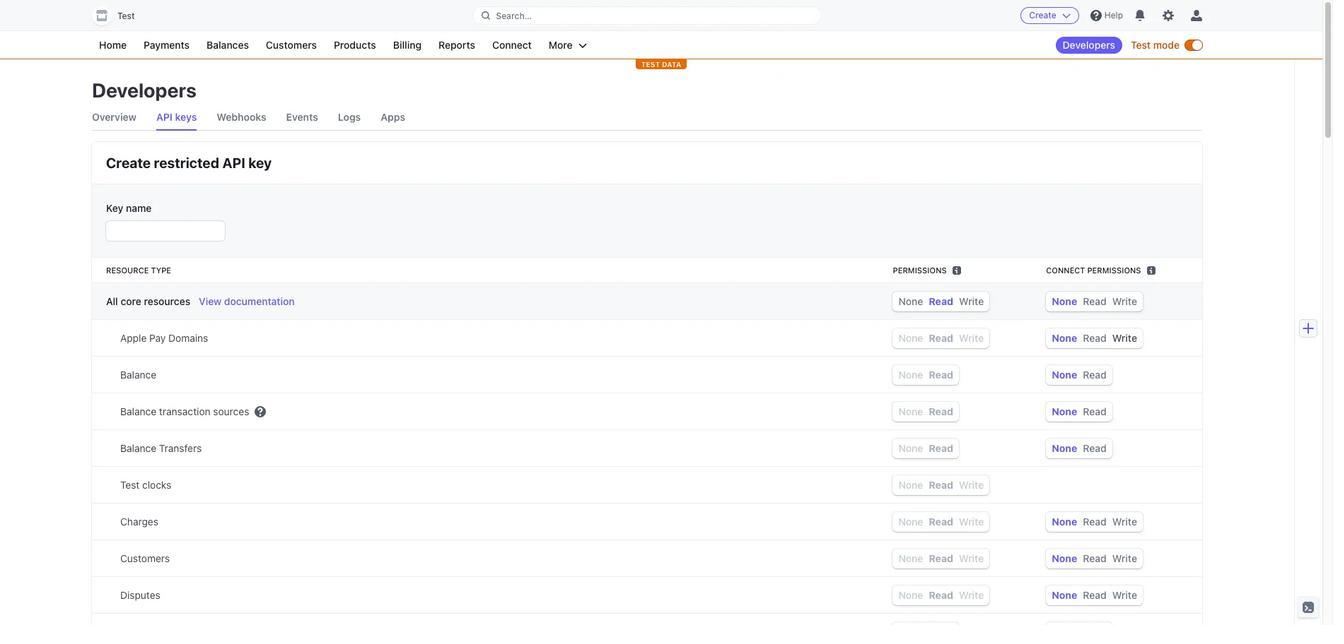 Task type: locate. For each thing, give the bounding box(es) containing it.
pay
[[149, 332, 166, 344]]

none button for charges
[[1052, 516, 1077, 528]]

help button
[[1085, 4, 1129, 27]]

1 vertical spatial create
[[106, 155, 151, 171]]

create up key name
[[106, 155, 151, 171]]

connect for connect
[[492, 39, 532, 51]]

balance up test clocks
[[120, 443, 156, 455]]

test for test mode
[[1131, 39, 1151, 51]]

2 vertical spatial test
[[120, 479, 139, 491]]

balance transfers
[[120, 443, 202, 455]]

none read
[[1052, 369, 1107, 381], [1052, 406, 1107, 418], [1052, 443, 1107, 455]]

Search… text field
[[473, 7, 821, 24]]

test left 'mode'
[[1131, 39, 1151, 51]]

balance for balance
[[120, 369, 156, 381]]

test mode
[[1131, 39, 1180, 51]]

0 horizontal spatial customers
[[120, 553, 170, 565]]

none read write for customers
[[1052, 553, 1137, 565]]

1 vertical spatial api
[[222, 155, 245, 171]]

1 vertical spatial connect
[[1046, 266, 1085, 275]]

api
[[156, 111, 172, 123], [222, 155, 245, 171]]

view documentation
[[199, 296, 295, 308]]

disputes
[[120, 590, 160, 602]]

read
[[929, 296, 953, 308], [1083, 296, 1107, 308], [1083, 332, 1107, 344], [1083, 369, 1107, 381], [1083, 406, 1107, 418], [1083, 443, 1107, 455], [1083, 516, 1107, 528], [1083, 553, 1107, 565], [1083, 590, 1107, 602]]

clocks
[[142, 479, 171, 491]]

0 horizontal spatial api
[[156, 111, 172, 123]]

none read write for charges
[[1052, 516, 1137, 528]]

0 horizontal spatial create
[[106, 155, 151, 171]]

create inside button
[[1029, 10, 1056, 21]]

balances link
[[199, 37, 256, 54]]

permissions
[[893, 266, 947, 275]]

permissions
[[1087, 266, 1141, 275]]

0 vertical spatial create
[[1029, 10, 1056, 21]]

view
[[199, 296, 222, 308]]

none read write
[[898, 296, 984, 308], [1052, 296, 1137, 308], [1052, 332, 1137, 344], [1052, 516, 1137, 528], [1052, 553, 1137, 565], [1052, 590, 1137, 602]]

domains
[[168, 332, 208, 344]]

api left 'key'
[[222, 155, 245, 171]]

customers
[[266, 39, 317, 51], [120, 553, 170, 565]]

1 horizontal spatial api
[[222, 155, 245, 171]]

billing link
[[386, 37, 429, 54]]

developers up overview
[[92, 78, 196, 102]]

read button for balance
[[1083, 369, 1107, 381]]

events
[[286, 111, 318, 123]]

create
[[1029, 10, 1056, 21], [106, 155, 151, 171]]

key
[[248, 155, 272, 171]]

events link
[[286, 105, 318, 130]]

mode
[[1153, 39, 1180, 51]]

developers
[[1063, 39, 1115, 51], [92, 78, 196, 102]]

data
[[662, 60, 681, 69]]

api left keys
[[156, 111, 172, 123]]

connect left permissions
[[1046, 266, 1085, 275]]

1 horizontal spatial customers
[[266, 39, 317, 51]]

test left clocks
[[120, 479, 139, 491]]

1 horizontal spatial create
[[1029, 10, 1056, 21]]

billing
[[393, 39, 422, 51]]

type
[[151, 266, 171, 275]]

3 none read from the top
[[1052, 443, 1107, 455]]

payments link
[[137, 37, 197, 54]]

more button
[[542, 37, 594, 54]]

logs
[[338, 111, 361, 123]]

2 vertical spatial balance
[[120, 443, 156, 455]]

search…
[[496, 10, 532, 21]]

create for create
[[1029, 10, 1056, 21]]

write for disputes
[[1112, 590, 1137, 602]]

read button
[[929, 296, 953, 308], [1083, 296, 1107, 308], [1083, 332, 1107, 344], [1083, 369, 1107, 381], [1083, 406, 1107, 418], [1083, 443, 1107, 455], [1083, 516, 1107, 528], [1083, 553, 1107, 565], [1083, 590, 1107, 602]]

2 vertical spatial none read
[[1052, 443, 1107, 455]]

write button
[[959, 296, 984, 308], [1112, 296, 1137, 308], [1112, 332, 1137, 344], [1112, 516, 1137, 528], [1112, 553, 1137, 565], [1112, 590, 1137, 602]]

connect
[[492, 39, 532, 51], [1046, 266, 1085, 275]]

2 balance from the top
[[120, 406, 156, 418]]

write button for disputes
[[1112, 590, 1137, 602]]

create button
[[1021, 7, 1079, 24]]

0 vertical spatial developers
[[1063, 39, 1115, 51]]

0 vertical spatial connect
[[492, 39, 532, 51]]

balance for balance transfers
[[120, 443, 156, 455]]

home
[[99, 39, 127, 51]]

balance up balance transfers
[[120, 406, 156, 418]]

test
[[641, 60, 660, 69]]

connect down search…
[[492, 39, 532, 51]]

balance down the apple
[[120, 369, 156, 381]]

1 horizontal spatial connect
[[1046, 266, 1085, 275]]

resources
[[144, 296, 190, 308]]

api keys
[[156, 111, 197, 123]]

reports
[[438, 39, 475, 51]]

none button
[[898, 296, 923, 308], [1052, 296, 1077, 308], [1052, 332, 1077, 344], [1052, 369, 1077, 381], [1052, 406, 1077, 418], [1052, 443, 1077, 455], [1052, 516, 1077, 528], [1052, 553, 1077, 565], [1052, 590, 1077, 602]]

customers left products at the top
[[266, 39, 317, 51]]

connect inside 'link'
[[492, 39, 532, 51]]

create for create restricted api key
[[106, 155, 151, 171]]

test inside button
[[117, 11, 135, 21]]

documentation
[[224, 296, 295, 308]]

all
[[106, 296, 118, 308]]

none button for apple pay domains
[[1052, 332, 1077, 344]]

3 balance from the top
[[120, 443, 156, 455]]

1 vertical spatial test
[[1131, 39, 1151, 51]]

tab list
[[92, 105, 1202, 131]]

test
[[117, 11, 135, 21], [1131, 39, 1151, 51], [120, 479, 139, 491]]

resource type
[[106, 266, 171, 275]]

0 horizontal spatial connect
[[492, 39, 532, 51]]

none
[[898, 296, 923, 308], [1052, 296, 1077, 308], [1052, 332, 1077, 344], [1052, 369, 1077, 381], [1052, 406, 1077, 418], [1052, 443, 1077, 455], [1052, 516, 1077, 528], [1052, 553, 1077, 565], [1052, 590, 1077, 602]]

webhooks link
[[217, 105, 266, 130]]

1 balance from the top
[[120, 369, 156, 381]]

none button for customers
[[1052, 553, 1077, 565]]

1 horizontal spatial developers
[[1063, 39, 1115, 51]]

2 none read from the top
[[1052, 406, 1107, 418]]

read button for balance transfers
[[1083, 443, 1107, 455]]

1 vertical spatial customers
[[120, 553, 170, 565]]

0 vertical spatial test
[[117, 11, 135, 21]]

create up developers link
[[1029, 10, 1056, 21]]

developers down the help button
[[1063, 39, 1115, 51]]

0 vertical spatial balance
[[120, 369, 156, 381]]

write
[[959, 296, 984, 308], [1112, 296, 1137, 308], [1112, 332, 1137, 344], [1112, 516, 1137, 528], [1112, 553, 1137, 565], [1112, 590, 1137, 602]]

1 vertical spatial none read
[[1052, 406, 1107, 418]]

webhooks
[[217, 111, 266, 123]]

0 vertical spatial none read
[[1052, 369, 1107, 381]]

customers up disputes
[[120, 553, 170, 565]]

none read for balance transfers
[[1052, 443, 1107, 455]]

overview link
[[92, 105, 136, 130]]

customers inside customers link
[[266, 39, 317, 51]]

read button for disputes
[[1083, 590, 1107, 602]]

0 vertical spatial customers
[[266, 39, 317, 51]]

1 vertical spatial developers
[[92, 78, 196, 102]]

Search… search field
[[473, 7, 821, 24]]

transaction
[[159, 406, 210, 418]]

overview
[[92, 111, 136, 123]]

balance
[[120, 369, 156, 381], [120, 406, 156, 418], [120, 443, 156, 455]]

connect link
[[485, 37, 539, 54]]

1 vertical spatial balance
[[120, 406, 156, 418]]

products link
[[327, 37, 383, 54]]

reports link
[[431, 37, 482, 54]]

test up home
[[117, 11, 135, 21]]

1 none read from the top
[[1052, 369, 1107, 381]]

transfers
[[159, 443, 202, 455]]



Task type: describe. For each thing, give the bounding box(es) containing it.
balance transaction sources
[[120, 406, 249, 418]]

resource
[[106, 266, 149, 275]]

write for apple pay domains
[[1112, 332, 1137, 344]]

none button for disputes
[[1052, 590, 1077, 602]]

connect permissions
[[1046, 266, 1141, 275]]

more
[[549, 39, 573, 51]]

charges
[[120, 516, 158, 528]]

keys
[[175, 111, 197, 123]]

tab list containing overview
[[92, 105, 1202, 131]]

none read write for apple pay domains
[[1052, 332, 1137, 344]]

read button for customers
[[1083, 553, 1107, 565]]

help
[[1105, 10, 1123, 21]]

none read for balance
[[1052, 369, 1107, 381]]

api keys link
[[156, 105, 197, 130]]

read button for charges
[[1083, 516, 1107, 528]]

write for charges
[[1112, 516, 1137, 528]]

write button for customers
[[1112, 553, 1137, 565]]

test for test
[[117, 11, 135, 21]]

core
[[121, 296, 141, 308]]

connect for connect permissions
[[1046, 266, 1085, 275]]

developers link
[[1055, 37, 1122, 54]]

none read write for disputes
[[1052, 590, 1137, 602]]

customers link
[[259, 37, 324, 54]]

products
[[334, 39, 376, 51]]

test button
[[92, 6, 149, 25]]

none button for balance transfers
[[1052, 443, 1077, 455]]

apps link
[[381, 105, 405, 130]]

test clocks
[[120, 479, 171, 491]]

payments
[[144, 39, 190, 51]]

name
[[126, 202, 152, 214]]

apps
[[381, 111, 405, 123]]

home link
[[92, 37, 134, 54]]

create restricted api key
[[106, 155, 272, 171]]

key
[[106, 202, 123, 214]]

apple
[[120, 332, 147, 344]]

none button for balance
[[1052, 369, 1077, 381]]

key name
[[106, 202, 152, 214]]

0 vertical spatial api
[[156, 111, 172, 123]]

test data
[[641, 60, 681, 69]]

test for test clocks
[[120, 479, 139, 491]]

0 horizontal spatial developers
[[92, 78, 196, 102]]

view documentation link
[[199, 295, 295, 309]]

balance for balance transaction sources
[[120, 406, 156, 418]]

write for customers
[[1112, 553, 1137, 565]]

write button for apple pay domains
[[1112, 332, 1137, 344]]

apple pay domains
[[120, 332, 208, 344]]

sources
[[213, 406, 249, 418]]

read button for apple pay domains
[[1083, 332, 1107, 344]]

write button for charges
[[1112, 516, 1137, 528]]

balances
[[207, 39, 249, 51]]

logs link
[[338, 105, 361, 130]]

all core resources
[[106, 296, 190, 308]]

restricted
[[154, 155, 219, 171]]



Task type: vqa. For each thing, say whether or not it's contained in the screenshot.
None Read
yes



